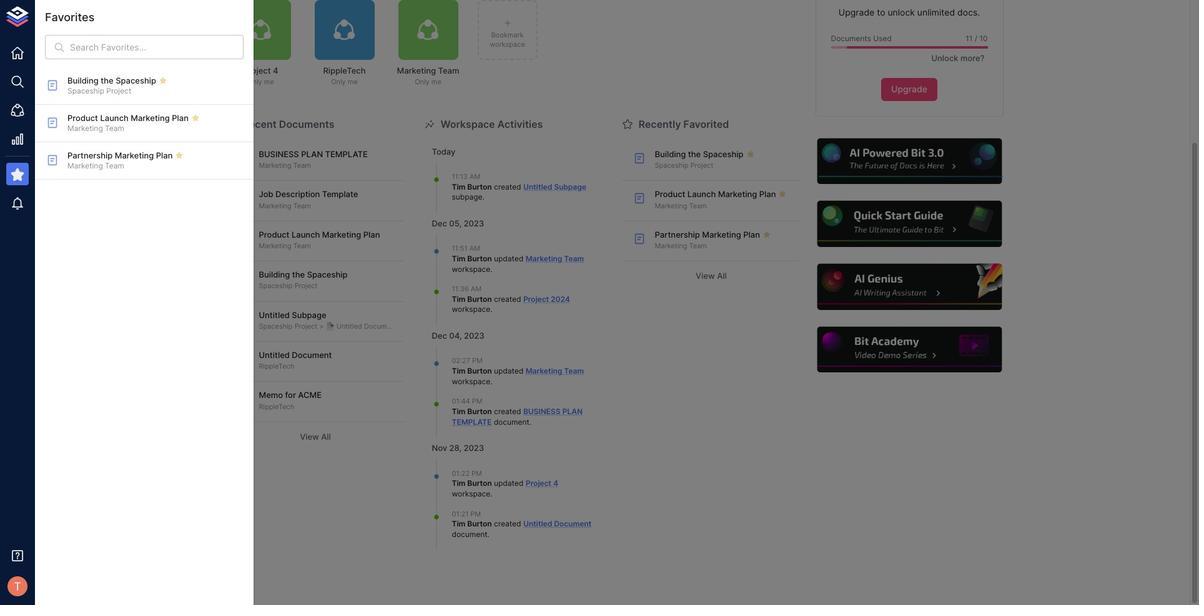 Task type: locate. For each thing, give the bounding box(es) containing it.
1 vertical spatial documents
[[279, 118, 334, 130]]

untitled inside 11:13 am tim burton created untitled subpage subpage .
[[523, 182, 552, 192]]

2 updated from the top
[[494, 367, 524, 376]]

template inside business plan template marketing team
[[325, 149, 368, 159]]

marketing team
[[67, 124, 124, 133], [67, 161, 124, 171], [655, 202, 707, 210], [655, 242, 707, 251]]

0 vertical spatial building the spaceship
[[67, 76, 156, 86]]

recent documents
[[243, 118, 334, 130]]

untitled
[[523, 182, 552, 192], [259, 310, 290, 320], [337, 322, 362, 331], [259, 351, 290, 361], [523, 520, 552, 529]]

document down the 01:21
[[452, 530, 488, 540]]

1 vertical spatial view all button
[[226, 428, 405, 447]]

0 vertical spatial document
[[364, 322, 398, 331]]

0 vertical spatial 2023
[[464, 219, 484, 229]]

untitled inside untitled document rippletech
[[259, 351, 290, 361]]

documents left used on the right top of page
[[831, 34, 871, 43]]

tim inside 01:21 pm tim burton created untitled document document .
[[452, 520, 466, 529]]

. for 11:36 am tim burton created project 2024 workspace .
[[491, 305, 493, 315]]

burton up subpage
[[467, 182, 492, 192]]

unlock more?
[[932, 53, 985, 63]]

0 vertical spatial view
[[696, 271, 715, 281]]

unlock
[[932, 53, 959, 63]]

pm right 02:27
[[472, 357, 483, 366]]

updated up tim burton created on the bottom of page
[[494, 367, 524, 376]]

favorites
[[45, 11, 95, 24]]

building
[[67, 76, 99, 86], [655, 149, 686, 159], [259, 270, 290, 280]]

upgrade down unlock more? button
[[892, 84, 928, 94]]

1 horizontal spatial building the spaceship
[[655, 149, 744, 159]]

burton inside 11:36 am tim burton created project 2024 workspace .
[[467, 295, 492, 304]]

2 horizontal spatial product
[[655, 190, 686, 200]]

business inside business plan template
[[523, 407, 561, 417]]

building the spaceship spaceship project
[[259, 270, 348, 291]]

6 tim from the top
[[452, 479, 466, 489]]

1 burton from the top
[[467, 182, 492, 192]]

updated inside 11:51 am tim burton updated marketing team workspace .
[[494, 254, 524, 263]]

4 burton from the top
[[467, 367, 492, 376]]

spaceship inside untitled subpage spaceship project > 📄 untitled document
[[259, 322, 293, 331]]

. inside 01:22 pm tim burton updated project 4 workspace .
[[491, 490, 493, 499]]

0 horizontal spatial view
[[300, 432, 319, 442]]

3 2023 from the top
[[464, 444, 484, 454]]

recently
[[639, 118, 681, 130]]

spaceship
[[116, 76, 156, 86], [67, 86, 104, 96], [703, 149, 744, 159], [655, 161, 689, 170], [307, 270, 348, 280], [259, 282, 293, 291], [259, 322, 293, 331]]

1 horizontal spatial plan
[[563, 407, 583, 417]]

tim down 11:51
[[452, 254, 466, 263]]

am right 11:36
[[471, 285, 482, 294]]

0 vertical spatial all
[[717, 271, 727, 281]]

1 horizontal spatial product
[[259, 230, 290, 240]]

only
[[248, 78, 262, 86], [331, 78, 346, 86], [415, 78, 430, 86]]

tim inside 11:36 am tim burton created project 2024 workspace .
[[452, 295, 466, 304]]

plan inside business plan template marketing team
[[301, 149, 323, 159]]

am inside 11:36 am tim burton created project 2024 workspace .
[[471, 285, 482, 294]]

2 dec from the top
[[432, 331, 447, 341]]

2 vertical spatial 2023
[[464, 444, 484, 454]]

me
[[264, 78, 274, 86], [348, 78, 358, 86], [432, 78, 442, 86]]

me inside project 4 only me
[[264, 78, 274, 86]]

1 horizontal spatial document
[[364, 322, 398, 331]]

marketing inside job description template marketing team
[[259, 202, 291, 210]]

0 vertical spatial product
[[67, 113, 98, 123]]

tim down 02:27
[[452, 367, 466, 376]]

4 created from the top
[[494, 520, 521, 529]]

0 horizontal spatial subpage
[[292, 310, 327, 320]]

0 vertical spatial product launch marketing plan
[[67, 113, 189, 123]]

me inside marketing team only me
[[432, 78, 442, 86]]

2 horizontal spatial building
[[655, 149, 686, 159]]

1 vertical spatial launch
[[688, 190, 716, 200]]

business down recent documents
[[259, 149, 299, 159]]

0 vertical spatial 4
[[273, 66, 278, 76]]

1 vertical spatial all
[[321, 432, 331, 442]]

rippletech inside untitled document rippletech
[[259, 363, 294, 371]]

2 vertical spatial building
[[259, 270, 290, 280]]

recent
[[243, 118, 277, 130]]

1 created from the top
[[494, 182, 521, 192]]

created inside 11:36 am tim burton created project 2024 workspace .
[[494, 295, 521, 304]]

4 up recent documents
[[273, 66, 278, 76]]

partnership marketing plan
[[67, 151, 173, 161], [655, 230, 760, 240]]

1 horizontal spatial partnership marketing plan
[[655, 230, 760, 240]]

dec left the 05,
[[432, 219, 447, 229]]

0 vertical spatial documents
[[831, 34, 871, 43]]

01:22
[[452, 470, 470, 478]]

1 vertical spatial spaceship project
[[655, 161, 714, 170]]

project 4 only me
[[243, 66, 278, 86]]

untitled document link
[[523, 520, 592, 529]]

0 vertical spatial upgrade
[[839, 7, 875, 18]]

Search Favorites... text field
[[70, 35, 244, 59]]

subpage inside 11:13 am tim burton created untitled subpage subpage .
[[554, 182, 587, 192]]

. for 11:51 am tim burton updated marketing team workspace .
[[491, 265, 493, 274]]

0 vertical spatial template
[[325, 149, 368, 159]]

workspace up 11:36
[[452, 265, 491, 274]]

11:51 am tim burton updated marketing team workspace .
[[452, 244, 584, 274]]

the down recently favorited
[[688, 149, 701, 159]]

project up untitled subpage spaceship project > 📄 untitled document
[[295, 282, 318, 291]]

team
[[438, 66, 459, 76], [105, 124, 124, 133], [293, 161, 311, 170], [105, 161, 124, 171], [293, 202, 311, 210], [689, 202, 707, 210], [293, 242, 311, 251], [689, 242, 707, 251], [564, 254, 584, 263], [564, 367, 584, 376]]

burton inside 01:21 pm tim burton created untitled document document .
[[467, 520, 492, 529]]

tim down 01:44
[[452, 407, 466, 417]]

updated inside "02:27 pm tim burton updated marketing team workspace ."
[[494, 367, 524, 376]]

. for 01:22 pm tim burton updated project 4 workspace .
[[491, 490, 493, 499]]

partnership
[[67, 151, 113, 161], [655, 230, 700, 240]]

marketing
[[397, 66, 436, 76], [131, 113, 170, 123], [67, 124, 103, 133], [115, 151, 154, 161], [259, 161, 291, 170], [67, 161, 103, 171], [718, 190, 757, 200], [259, 202, 291, 210], [655, 202, 687, 210], [322, 230, 361, 240], [702, 230, 741, 240], [259, 242, 291, 251], [655, 242, 687, 251], [526, 254, 563, 263], [526, 367, 563, 376]]

2 vertical spatial launch
[[292, 230, 320, 240]]

template inside business plan template
[[452, 418, 492, 427]]

updated left project 4 link
[[494, 479, 524, 489]]

burton down 01:22
[[467, 479, 492, 489]]

view
[[696, 271, 715, 281], [300, 432, 319, 442]]

7 burton from the top
[[467, 520, 492, 529]]

burton for 02:27 pm tim burton updated marketing team workspace .
[[467, 367, 492, 376]]

1 horizontal spatial business
[[523, 407, 561, 417]]

. inside 11:51 am tim burton updated marketing team workspace .
[[491, 265, 493, 274]]

business plan template marketing team
[[259, 149, 368, 170]]

0 vertical spatial spaceship project
[[67, 86, 131, 96]]

1 horizontal spatial product launch marketing plan
[[655, 190, 776, 200]]

1 vertical spatial partnership
[[655, 230, 700, 240]]

burton down the 01:21
[[467, 520, 492, 529]]

untitled inside 01:21 pm tim burton created untitled document document .
[[523, 520, 552, 529]]

tim down the 11:13
[[452, 182, 466, 192]]

tim inside 11:51 am tim burton updated marketing team workspace .
[[452, 254, 466, 263]]

document right 📄
[[364, 322, 398, 331]]

0 horizontal spatial plan
[[301, 149, 323, 159]]

only inside marketing team only me
[[415, 78, 430, 86]]

1 vertical spatial plan
[[563, 407, 583, 417]]

document
[[364, 322, 398, 331], [292, 351, 332, 361], [554, 520, 592, 529]]

template up template
[[325, 149, 368, 159]]

document
[[494, 418, 530, 427], [452, 530, 488, 540]]

the
[[101, 76, 114, 86], [688, 149, 701, 159], [292, 270, 305, 280]]

burton
[[467, 182, 492, 192], [467, 254, 492, 263], [467, 295, 492, 304], [467, 367, 492, 376], [467, 407, 492, 417], [467, 479, 492, 489], [467, 520, 492, 529]]

1 vertical spatial template
[[452, 418, 492, 427]]

am inside 11:51 am tim burton updated marketing team workspace .
[[470, 244, 480, 253]]

dec left 04, in the left of the page
[[432, 331, 447, 341]]

building the spaceship down search favorites... 'text field'
[[67, 76, 156, 86]]

marketing inside business plan template marketing team
[[259, 161, 291, 170]]

only inside project 4 only me
[[248, 78, 262, 86]]

tim inside "02:27 pm tim burton updated marketing team workspace ."
[[452, 367, 466, 376]]

1 horizontal spatial subpage
[[554, 182, 587, 192]]

4 up untitled document link
[[553, 479, 558, 489]]

the down product launch marketing plan marketing team
[[292, 270, 305, 280]]

1 tim from the top
[[452, 182, 466, 192]]

project inside 01:22 pm tim burton updated project 4 workspace .
[[526, 479, 552, 489]]

tim down 01:22
[[452, 479, 466, 489]]

workspace for business plan template
[[452, 377, 491, 386]]

dec for dec 04, 2023
[[432, 331, 447, 341]]

subpage inside untitled subpage spaceship project > 📄 untitled document
[[292, 310, 327, 320]]

project down favorited in the right of the page
[[691, 161, 714, 170]]

1 dec from the top
[[432, 219, 447, 229]]

updated for untitled document
[[494, 479, 524, 489]]

burton inside 11:13 am tim burton created untitled subpage subpage .
[[467, 182, 492, 192]]

2 horizontal spatial document
[[554, 520, 592, 529]]

rippletech inside memo for acme rippletech view all
[[259, 403, 294, 411]]

1 horizontal spatial document
[[494, 418, 530, 427]]

0 vertical spatial rippletech
[[323, 66, 366, 76]]

building inside building the spaceship spaceship project
[[259, 270, 290, 280]]

0 horizontal spatial launch
[[100, 113, 129, 123]]

. inside "02:27 pm tim burton updated marketing team workspace ."
[[491, 377, 493, 386]]

2 horizontal spatial the
[[688, 149, 701, 159]]

3 only from the left
[[415, 78, 430, 86]]

2 burton from the top
[[467, 254, 492, 263]]

pm
[[472, 357, 483, 366], [472, 398, 483, 406], [472, 470, 482, 478], [471, 510, 481, 519]]

created down 01:22 pm tim burton updated project 4 workspace .
[[494, 520, 521, 529]]

created
[[494, 182, 521, 192], [494, 295, 521, 304], [494, 407, 521, 417], [494, 520, 521, 529]]

template for business plan template marketing team
[[325, 149, 368, 159]]

1 vertical spatial 2023
[[464, 331, 485, 341]]

. inside 11:36 am tim burton created project 2024 workspace .
[[491, 305, 493, 315]]

0 horizontal spatial template
[[325, 149, 368, 159]]

am right the 11:13
[[470, 173, 481, 181]]

2023 right the 05,
[[464, 219, 484, 229]]

burton down 11:36
[[467, 295, 492, 304]]

created inside 11:13 am tim burton created untitled subpage subpage .
[[494, 182, 521, 192]]

1 vertical spatial upgrade
[[892, 84, 928, 94]]

document down ">"
[[292, 351, 332, 361]]

3 tim from the top
[[452, 295, 466, 304]]

1 vertical spatial view
[[300, 432, 319, 442]]

project left 2024
[[523, 295, 549, 304]]

am inside 11:13 am tim burton created untitled subpage subpage .
[[470, 173, 481, 181]]

burton down 02:27
[[467, 367, 492, 376]]

am for project
[[471, 285, 482, 294]]

. for 01:21 pm tim burton created untitled document document .
[[488, 530, 490, 540]]

2023 right 28,
[[464, 444, 484, 454]]

documents up business plan template marketing team
[[279, 118, 334, 130]]

document inside 01:21 pm tim burton created untitled document document .
[[452, 530, 488, 540]]

11:13 am tim burton created untitled subpage subpage .
[[452, 173, 587, 202]]

1 vertical spatial building the spaceship
[[655, 149, 744, 159]]

2 created from the top
[[494, 295, 521, 304]]

burton down the 01:44 pm
[[467, 407, 492, 417]]

1 horizontal spatial view all button
[[623, 267, 801, 286]]

0 vertical spatial partnership marketing plan
[[67, 151, 173, 161]]

description
[[276, 190, 320, 200]]

nov 28, 2023
[[432, 444, 484, 454]]

4
[[273, 66, 278, 76], [553, 479, 558, 489]]

1 horizontal spatial view
[[696, 271, 715, 281]]

burton for 01:22 pm tim burton updated project 4 workspace .
[[467, 479, 492, 489]]

business for business plan template
[[523, 407, 561, 417]]

tim inside 11:13 am tim burton created untitled subpage subpage .
[[452, 182, 466, 192]]

1 horizontal spatial launch
[[292, 230, 320, 240]]

pm inside 01:22 pm tim burton updated project 4 workspace .
[[472, 470, 482, 478]]

0 horizontal spatial documents
[[279, 118, 334, 130]]

workspace up the 01:44 pm
[[452, 377, 491, 386]]

tim down the 01:21
[[452, 520, 466, 529]]

11:36
[[452, 285, 469, 294]]

0 vertical spatial marketing team link
[[526, 254, 584, 263]]

1 me from the left
[[264, 78, 274, 86]]

rippletech only me
[[323, 66, 366, 86]]

workspace inside 11:51 am tim burton updated marketing team workspace .
[[452, 265, 491, 274]]

tim inside 01:22 pm tim burton updated project 4 workspace .
[[452, 479, 466, 489]]

help image
[[816, 137, 1004, 186], [816, 200, 1004, 249], [816, 263, 1004, 312], [816, 325, 1004, 375]]

project up 01:21 pm tim burton created untitled document document .
[[526, 479, 552, 489]]

2 vertical spatial am
[[471, 285, 482, 294]]

workspace down 11:36
[[452, 305, 491, 315]]

business up document .
[[523, 407, 561, 417]]

2 horizontal spatial me
[[432, 78, 442, 86]]

1 vertical spatial business
[[523, 407, 561, 417]]

0 horizontal spatial the
[[101, 76, 114, 86]]

02:27 pm tim burton updated marketing team workspace .
[[452, 357, 584, 386]]

launch
[[100, 113, 129, 123], [688, 190, 716, 200], [292, 230, 320, 240]]

1 vertical spatial rippletech
[[259, 363, 294, 371]]

workspace down 01:22
[[452, 490, 491, 499]]

project inside building the spaceship spaceship project
[[295, 282, 318, 291]]

1 vertical spatial the
[[688, 149, 701, 159]]

2 marketing team link from the top
[[526, 367, 584, 376]]

updated inside 01:22 pm tim burton updated project 4 workspace .
[[494, 479, 524, 489]]

0 horizontal spatial document
[[292, 351, 332, 361]]

2 help image from the top
[[816, 200, 1004, 249]]

pm inside 01:21 pm tim burton created untitled document document .
[[471, 510, 481, 519]]

0 horizontal spatial me
[[264, 78, 274, 86]]

2 vertical spatial the
[[292, 270, 305, 280]]

burton for 01:21 pm tim burton created untitled document document .
[[467, 520, 492, 529]]

pm right the 01:21
[[471, 510, 481, 519]]

28,
[[450, 444, 462, 454]]

bookmark workspace
[[490, 30, 525, 49]]

1 horizontal spatial only
[[331, 78, 346, 86]]

1 vertical spatial building
[[655, 149, 686, 159]]

created for untitled document
[[494, 520, 521, 529]]

to
[[877, 7, 886, 18]]

1 marketing team link from the top
[[526, 254, 584, 263]]

business inside business plan template marketing team
[[259, 149, 299, 159]]

0 horizontal spatial 4
[[273, 66, 278, 76]]

.
[[483, 193, 485, 202], [491, 265, 493, 274], [491, 305, 493, 315], [491, 377, 493, 386], [530, 418, 532, 427], [491, 490, 493, 499], [488, 530, 490, 540]]

created left the untitled subpage link
[[494, 182, 521, 192]]

6 burton from the top
[[467, 479, 492, 489]]

business
[[259, 149, 299, 159], [523, 407, 561, 417]]

upgrade inside button
[[892, 84, 928, 94]]

11:13
[[452, 173, 468, 181]]

0 vertical spatial launch
[[100, 113, 129, 123]]

1 vertical spatial product
[[655, 190, 686, 200]]

document inside untitled subpage spaceship project > 📄 untitled document
[[364, 322, 398, 331]]

template
[[325, 149, 368, 159], [452, 418, 492, 427]]

upgrade left to
[[839, 7, 875, 18]]

created up document .
[[494, 407, 521, 417]]

template for business plan template
[[452, 418, 492, 427]]

team inside business plan template marketing team
[[293, 161, 311, 170]]

marketing team link for business plan template
[[526, 367, 584, 376]]

updated
[[494, 254, 524, 263], [494, 367, 524, 376], [494, 479, 524, 489]]

2 vertical spatial updated
[[494, 479, 524, 489]]

burton inside "02:27 pm tim burton updated marketing team workspace ."
[[467, 367, 492, 376]]

unlock
[[888, 7, 915, 18]]

tim for 01:21 pm tim burton created untitled document document .
[[452, 520, 466, 529]]

2023
[[464, 219, 484, 229], [464, 331, 485, 341], [464, 444, 484, 454]]

2 vertical spatial document
[[554, 520, 592, 529]]

dec 04, 2023
[[432, 331, 485, 341]]

. inside 11:13 am tim burton created untitled subpage subpage .
[[483, 193, 485, 202]]

0 horizontal spatial only
[[248, 78, 262, 86]]

burton for 11:13 am tim burton created untitled subpage subpage .
[[467, 182, 492, 192]]

02:27
[[452, 357, 470, 366]]

project up recent on the top left of the page
[[243, 66, 271, 76]]

documents
[[831, 34, 871, 43], [279, 118, 334, 130]]

1 vertical spatial marketing team link
[[526, 367, 584, 376]]

1 2023 from the top
[[464, 219, 484, 229]]

updated up 11:36 am tim burton created project 2024 workspace .
[[494, 254, 524, 263]]

2 horizontal spatial only
[[415, 78, 430, 86]]

1 vertical spatial updated
[[494, 367, 524, 376]]

used
[[874, 34, 892, 43]]

burton inside 01:22 pm tim burton updated project 4 workspace .
[[467, 479, 492, 489]]

document inside untitled document rippletech
[[292, 351, 332, 361]]

project 2024 link
[[523, 295, 570, 304]]

4 tim from the top
[[452, 367, 466, 376]]

me for marketing
[[432, 78, 442, 86]]

workspace inside "02:27 pm tim burton updated marketing team workspace ."
[[452, 377, 491, 386]]

the down search favorites... 'text field'
[[101, 76, 114, 86]]

burton down 11:51
[[467, 254, 492, 263]]

2023 right 04, in the left of the page
[[464, 331, 485, 341]]

all
[[717, 271, 727, 281], [321, 432, 331, 442]]

workspace down the bookmark
[[490, 40, 525, 49]]

1 vertical spatial am
[[470, 244, 480, 253]]

pm right 01:22
[[472, 470, 482, 478]]

tim for 11:51 am tim burton updated marketing team workspace .
[[452, 254, 466, 263]]

created left project 2024 link
[[494, 295, 521, 304]]

0 horizontal spatial document
[[452, 530, 488, 540]]

memo for acme rippletech view all
[[259, 391, 331, 442]]

t
[[14, 580, 21, 594]]

document down tim burton created on the bottom of page
[[494, 418, 530, 427]]

1 vertical spatial subpage
[[292, 310, 327, 320]]

marketing team link up business plan template
[[526, 367, 584, 376]]

1 horizontal spatial building
[[259, 270, 290, 280]]

2 me from the left
[[348, 78, 358, 86]]

template down tim burton created on the bottom of page
[[452, 418, 492, 427]]

marketing team link up 2024
[[526, 254, 584, 263]]

workspace inside 01:22 pm tim burton updated project 4 workspace .
[[452, 490, 491, 499]]

building the spaceship down favorited in the right of the page
[[655, 149, 744, 159]]

7 tim from the top
[[452, 520, 466, 529]]

1 vertical spatial document
[[452, 530, 488, 540]]

0 horizontal spatial spaceship project
[[67, 86, 131, 96]]

created inside 01:21 pm tim burton created untitled document document .
[[494, 520, 521, 529]]

upgrade
[[839, 7, 875, 18], [892, 84, 928, 94]]

1 horizontal spatial 4
[[553, 479, 558, 489]]

2 only from the left
[[331, 78, 346, 86]]

project left ">"
[[295, 322, 318, 331]]

0 vertical spatial am
[[470, 173, 481, 181]]

. inside 01:21 pm tim burton created untitled document document .
[[488, 530, 490, 540]]

3 help image from the top
[[816, 263, 1004, 312]]

2 vertical spatial product
[[259, 230, 290, 240]]

workspace activities
[[441, 118, 543, 130]]

document down project 4 link
[[554, 520, 592, 529]]

11:36 am tim burton created project 2024 workspace .
[[452, 285, 570, 315]]

1 updated from the top
[[494, 254, 524, 263]]

documents used
[[831, 34, 892, 43]]

project 4 link
[[526, 479, 558, 489]]

3 burton from the top
[[467, 295, 492, 304]]

1 vertical spatial partnership marketing plan
[[655, 230, 760, 240]]

tim down 11:36
[[452, 295, 466, 304]]

plan
[[301, 149, 323, 159], [563, 407, 583, 417]]

plan inside business plan template
[[563, 407, 583, 417]]

0 vertical spatial dec
[[432, 219, 447, 229]]

product
[[67, 113, 98, 123], [655, 190, 686, 200], [259, 230, 290, 240]]

1 vertical spatial dec
[[432, 331, 447, 341]]

all inside memo for acme rippletech view all
[[321, 432, 331, 442]]

product launch marketing plan
[[67, 113, 189, 123], [655, 190, 776, 200]]

updated for project 2024
[[494, 254, 524, 263]]

2 tim from the top
[[452, 254, 466, 263]]

pm for project
[[472, 470, 482, 478]]

pm inside "02:27 pm tim burton updated marketing team workspace ."
[[472, 357, 483, 366]]

3 me from the left
[[432, 78, 442, 86]]

2 2023 from the top
[[464, 331, 485, 341]]

0 vertical spatial subpage
[[554, 182, 587, 192]]

3 updated from the top
[[494, 479, 524, 489]]

1 only from the left
[[248, 78, 262, 86]]

0 vertical spatial business
[[259, 149, 299, 159]]

am right 11:51
[[470, 244, 480, 253]]

burton inside 11:51 am tim burton updated marketing team workspace .
[[467, 254, 492, 263]]



Task type: describe. For each thing, give the bounding box(es) containing it.
tim for 11:13 am tim burton created untitled subpage subpage .
[[452, 182, 466, 192]]

business plan template link
[[452, 407, 583, 427]]

4 inside project 4 only me
[[273, 66, 278, 76]]

created for untitled subpage
[[494, 182, 521, 192]]

marketing team only me
[[397, 66, 459, 86]]

untitled subpage link
[[523, 182, 587, 192]]

0 horizontal spatial product launch marketing plan
[[67, 113, 189, 123]]

5 burton from the top
[[467, 407, 492, 417]]

1 horizontal spatial documents
[[831, 34, 871, 43]]

plan for business plan template marketing team
[[301, 149, 323, 159]]

me inside rippletech only me
[[348, 78, 358, 86]]

1 horizontal spatial all
[[717, 271, 727, 281]]

team inside job description template marketing team
[[293, 202, 311, 210]]

plan inside product launch marketing plan marketing team
[[363, 230, 380, 240]]

bookmark
[[491, 30, 524, 39]]

2023 for nov 28, 2023
[[464, 444, 484, 454]]

t button
[[4, 574, 31, 601]]

11
[[966, 34, 973, 43]]

pm up tim burton created on the bottom of page
[[472, 398, 483, 406]]

01:44 pm
[[452, 398, 483, 406]]

me for project
[[264, 78, 274, 86]]

upgrade to unlock unlimited docs.
[[839, 7, 980, 18]]

bookmark workspace button
[[478, 0, 538, 60]]

3 created from the top
[[494, 407, 521, 417]]

only for marketing
[[415, 78, 430, 86]]

product launch marketing plan marketing team
[[259, 230, 380, 251]]

/
[[975, 34, 978, 43]]

tim burton created
[[452, 407, 523, 417]]

job description template marketing team
[[259, 190, 358, 210]]

0 horizontal spatial building the spaceship
[[67, 76, 156, 86]]

upgrade for upgrade to unlock unlimited docs.
[[839, 7, 875, 18]]

product inside product launch marketing plan marketing team
[[259, 230, 290, 240]]

4 inside 01:22 pm tim burton updated project 4 workspace .
[[553, 479, 558, 489]]

updated for business plan template
[[494, 367, 524, 376]]

workspace
[[441, 118, 495, 130]]

0 horizontal spatial product
[[67, 113, 98, 123]]

untitled document rippletech
[[259, 351, 332, 371]]

created for project 2024
[[494, 295, 521, 304]]

0 vertical spatial view all button
[[623, 267, 801, 286]]

upgrade for upgrade
[[892, 84, 928, 94]]

1 horizontal spatial partnership
[[655, 230, 700, 240]]

5 tim from the top
[[452, 407, 466, 417]]

project inside untitled subpage spaceship project > 📄 untitled document
[[295, 322, 318, 331]]

workspace inside bookmark workspace button
[[490, 40, 525, 49]]

pm for marketing
[[472, 357, 483, 366]]

memo
[[259, 391, 283, 401]]

project inside project 4 only me
[[243, 66, 271, 76]]

team inside product launch marketing plan marketing team
[[293, 242, 311, 251]]

project inside 11:36 am tim burton created project 2024 workspace .
[[523, 295, 549, 304]]

unlock more? button
[[925, 49, 988, 68]]

nov
[[432, 444, 447, 454]]

am for untitled
[[470, 173, 481, 181]]

untitled subpage spaceship project > 📄 untitled document
[[259, 310, 398, 331]]

marketing inside marketing team only me
[[397, 66, 436, 76]]

. for 02:27 pm tim burton updated marketing team workspace .
[[491, 377, 493, 386]]

>
[[319, 322, 324, 331]]

pm for untitled
[[471, 510, 481, 519]]

tim for 01:22 pm tim burton updated project 4 workspace .
[[452, 479, 466, 489]]

project down search favorites... 'text field'
[[106, 86, 131, 96]]

document .
[[492, 418, 532, 427]]

04,
[[449, 331, 462, 341]]

📄
[[326, 322, 335, 331]]

workspace inside 11:36 am tim burton created project 2024 workspace .
[[452, 305, 491, 315]]

only inside rippletech only me
[[331, 78, 346, 86]]

document inside 01:21 pm tim burton created untitled document document .
[[554, 520, 592, 529]]

team inside "02:27 pm tim burton updated marketing team workspace ."
[[564, 367, 584, 376]]

0 vertical spatial document
[[494, 418, 530, 427]]

unlimited
[[918, 7, 955, 18]]

2024
[[551, 295, 570, 304]]

tim for 11:36 am tim burton created project 2024 workspace .
[[452, 295, 466, 304]]

0 vertical spatial partnership
[[67, 151, 113, 161]]

activities
[[498, 118, 543, 130]]

template
[[322, 190, 358, 200]]

marketing inside 11:51 am tim burton updated marketing team workspace .
[[526, 254, 563, 263]]

am for marketing
[[470, 244, 480, 253]]

01:21 pm tim burton created untitled document document .
[[452, 510, 592, 540]]

the inside building the spaceship spaceship project
[[292, 270, 305, 280]]

1 help image from the top
[[816, 137, 1004, 186]]

11:51
[[452, 244, 468, 253]]

0 horizontal spatial partnership marketing plan
[[67, 151, 173, 161]]

burton for 11:51 am tim burton updated marketing team workspace .
[[467, 254, 492, 263]]

workspace for untitled document
[[452, 490, 491, 499]]

job
[[259, 190, 273, 200]]

upgrade button
[[882, 78, 938, 101]]

01:44
[[452, 398, 470, 406]]

recently favorited
[[639, 118, 729, 130]]

. for 11:13 am tim burton created untitled subpage subpage .
[[483, 193, 485, 202]]

subpage
[[452, 193, 483, 202]]

business for business plan template marketing team
[[259, 149, 299, 159]]

01:22 pm tim burton updated project 4 workspace .
[[452, 470, 558, 499]]

2023 for dec 05, 2023
[[464, 219, 484, 229]]

view inside memo for acme rippletech view all
[[300, 432, 319, 442]]

team inside 11:51 am tim burton updated marketing team workspace .
[[564, 254, 584, 263]]

tim for 02:27 pm tim burton updated marketing team workspace .
[[452, 367, 466, 376]]

11 / 10
[[966, 34, 988, 43]]

01:21
[[452, 510, 469, 519]]

marketing team link for project 2024
[[526, 254, 584, 263]]

team inside marketing team only me
[[438, 66, 459, 76]]

10
[[980, 34, 988, 43]]

0 vertical spatial building
[[67, 76, 99, 86]]

plan for business plan template
[[563, 407, 583, 417]]

2023 for dec 04, 2023
[[464, 331, 485, 341]]

05,
[[449, 219, 462, 229]]

dec for dec 05, 2023
[[432, 219, 447, 229]]

only for project
[[248, 78, 262, 86]]

business plan template
[[452, 407, 583, 427]]

4 help image from the top
[[816, 325, 1004, 375]]

today
[[432, 147, 456, 157]]

burton for 11:36 am tim burton created project 2024 workspace .
[[467, 295, 492, 304]]

more?
[[961, 53, 985, 63]]

2 horizontal spatial launch
[[688, 190, 716, 200]]

for
[[285, 391, 296, 401]]

launch inside product launch marketing plan marketing team
[[292, 230, 320, 240]]

docs.
[[958, 7, 980, 18]]

view all
[[696, 271, 727, 281]]

favorited
[[684, 118, 729, 130]]

acme
[[298, 391, 322, 401]]

marketing inside "02:27 pm tim burton updated marketing team workspace ."
[[526, 367, 563, 376]]

workspace for project 2024
[[452, 265, 491, 274]]

dec 05, 2023
[[432, 219, 484, 229]]

0 horizontal spatial view all button
[[226, 428, 405, 447]]

0 vertical spatial the
[[101, 76, 114, 86]]

1 vertical spatial product launch marketing plan
[[655, 190, 776, 200]]



Task type: vqa. For each thing, say whether or not it's contained in the screenshot.
Personal
no



